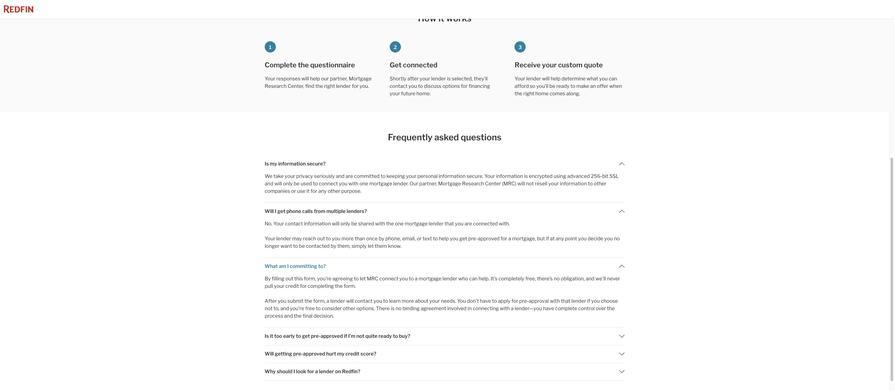 Task type: locate. For each thing, give the bounding box(es) containing it.
pre- inside dropdown button
[[311, 333, 321, 339]]

with up other purpose.
[[349, 181, 359, 186]]

1 is from the top
[[265, 161, 269, 167]]

will inside dropdown button
[[265, 351, 274, 357]]

in
[[468, 305, 472, 311]]

1 vertical spatial ready
[[379, 333, 392, 339]]

right down "so"
[[524, 91, 535, 97]]

information down is my information secure? dropdown button
[[439, 173, 466, 179]]

for inside by filling out this form, you're agreeing to let mrc connect you to a mortgage lender who can help. it's completely free, there's no obligation, and we'll never pull your credit for completing the form.
[[300, 283, 307, 289]]

questionnaire
[[310, 61, 355, 69]]

1 horizontal spatial one
[[395, 221, 404, 227]]

1 horizontal spatial not
[[357, 333, 365, 339]]

you up offer
[[600, 76, 608, 82]]

they'll
[[474, 76, 488, 82]]

agreement
[[421, 305, 447, 311]]

0 vertical spatial right
[[324, 83, 335, 89]]

1 vertical spatial research
[[462, 181, 484, 186]]

help inside your lender will help determine what you can afford so you'll be ready to make an offer when the right home comes along.
[[551, 76, 561, 82]]

a inside by filling out this form, you're agreeing to let mrc connect you to a mortgage lender who can help. it's completely free, there's no obligation, and we'll never pull your credit for completing the form.
[[415, 276, 418, 282]]

2 vertical spatial i
[[294, 368, 295, 374]]

1 horizontal spatial other
[[594, 181, 607, 186]]

multiple
[[327, 208, 346, 214]]

frequently
[[388, 132, 433, 143]]

selected,
[[452, 76, 473, 82]]

lender up discuss
[[431, 76, 446, 82]]

any down seriously
[[319, 188, 327, 194]]

for right 'apply'
[[512, 298, 519, 304]]

connect
[[319, 181, 338, 186], [380, 276, 399, 282]]

1 will from the top
[[265, 208, 274, 214]]

more
[[342, 236, 354, 241], [402, 298, 414, 304]]

a left mortgage,
[[509, 236, 511, 241]]

it
[[439, 13, 445, 24], [307, 188, 310, 194], [270, 333, 273, 339]]

will down take
[[275, 181, 282, 186]]

form, inside by filling out this form, you're agreeing to let mrc connect you to a mortgage lender who can help. it's completely free, there's no obligation, and we'll never pull your credit for completing the form.
[[304, 276, 316, 282]]

approved inside dropdown button
[[303, 351, 325, 357]]

questions
[[461, 132, 502, 143]]

1 vertical spatial other
[[343, 305, 356, 311]]

resell
[[535, 181, 548, 186]]

your up agreement
[[430, 298, 440, 304]]

one up phone,
[[395, 221, 404, 227]]

or left text
[[417, 236, 422, 241]]

mortgage up email,
[[405, 221, 428, 227]]

lender
[[431, 76, 446, 82], [527, 76, 541, 82], [336, 83, 351, 89], [429, 221, 444, 227], [277, 236, 291, 241], [443, 276, 458, 282], [331, 298, 345, 304], [572, 298, 587, 304], [319, 368, 334, 374]]

0 vertical spatial is
[[447, 76, 451, 82]]

research down 'secure.'
[[462, 181, 484, 186]]

0 vertical spatial other
[[594, 181, 607, 186]]

you're inside after you submit the form, a lender will contact you to learn more about your needs. you don't have to apply for pre-approval with that lender if you choose not to, and you're free to consider other options. there is no binding agreement involved in connecting with a lender—you have complete control over the process and the final decision.
[[290, 305, 304, 311]]

apply
[[498, 298, 511, 304]]

partner, right our
[[330, 76, 348, 82]]

point
[[565, 236, 577, 241]]

receive your custom quote
[[515, 61, 603, 69]]

by
[[379, 236, 385, 241], [331, 243, 336, 249]]

help up find
[[310, 76, 320, 82]]

1 vertical spatial will
[[265, 351, 274, 357]]

never
[[607, 276, 620, 282]]

0 vertical spatial research
[[265, 83, 287, 89]]

0 horizontal spatial can
[[470, 276, 478, 282]]

0 vertical spatial get
[[278, 208, 286, 214]]

to inside shortly after your lender is selected, they'll contact you to discuss options for financing your future home.
[[418, 83, 423, 89]]

1 vertical spatial are
[[465, 221, 472, 227]]

mortgage down committed
[[370, 181, 392, 186]]

a
[[509, 236, 511, 241], [415, 276, 418, 282], [327, 298, 330, 304], [511, 305, 514, 311], [315, 368, 318, 374]]

2 horizontal spatial not
[[526, 181, 534, 186]]

2 horizontal spatial contact
[[390, 83, 408, 89]]

your up our
[[406, 173, 417, 179]]

be up use
[[294, 181, 300, 186]]

used
[[301, 181, 312, 186]]

1 vertical spatial not
[[265, 305, 273, 311]]

more up binding at the bottom
[[402, 298, 414, 304]]

it for works
[[439, 13, 445, 24]]

be
[[550, 83, 556, 89], [294, 181, 300, 186], [352, 221, 357, 227], [299, 243, 305, 249]]

lender down the will i get phone calls from multiple lenders? dropdown button
[[429, 221, 444, 227]]

0 horizontal spatial ready
[[379, 333, 392, 339]]

mortgage inside the your responses will help our partner, mortgage research center, find the right lender for you.
[[349, 76, 372, 82]]

1 vertical spatial my
[[337, 351, 345, 357]]

form, right this
[[304, 276, 316, 282]]

1 horizontal spatial are
[[465, 221, 472, 227]]

you
[[600, 76, 608, 82], [409, 83, 417, 89], [339, 181, 348, 186], [455, 221, 464, 227], [332, 236, 341, 241], [450, 236, 459, 241], [578, 236, 587, 241], [605, 236, 613, 241], [400, 276, 408, 282], [278, 298, 287, 304], [374, 298, 382, 304], [592, 298, 600, 304]]

or
[[291, 188, 296, 194], [417, 236, 422, 241]]

no. your contact information will only be shared with the one mortgage lender that you are connected with.
[[265, 221, 510, 227]]

ready inside your lender will help determine what you can afford so you'll be ready to make an offer when the right home comes along.
[[557, 83, 570, 89]]

it for too
[[270, 333, 273, 339]]

connecting
[[473, 305, 499, 311]]

mortgage up for you.
[[349, 76, 372, 82]]

for inside shortly after your lender is selected, they'll contact you to discuss options for financing your future home.
[[461, 83, 468, 89]]

1 horizontal spatial if
[[546, 236, 549, 241]]

approved down the connected with.
[[478, 236, 500, 241]]

2 will from the top
[[265, 351, 274, 357]]

1 horizontal spatial contact
[[355, 298, 373, 304]]

to up contacted
[[326, 236, 331, 241]]

1 vertical spatial have
[[543, 305, 554, 311]]

if inside your lender may reach out to you more than once by phone, email, or text to help you get pre-approved for a mortgage, but if at any point you decide you no longer want to be contacted by them, simply let them know.
[[546, 236, 549, 241]]

2 vertical spatial mortgage
[[419, 276, 442, 282]]

0 horizontal spatial let
[[360, 276, 366, 282]]

email,
[[402, 236, 416, 241]]

right inside your lender will help determine what you can afford so you'll be ready to make an offer when the right home comes along.
[[524, 91, 535, 97]]

for inside after you submit the form, a lender will contact you to learn more about your needs. you don't have to apply for pre-approval with that lender if you choose not to, and you're free to consider other options. there is no binding agreement involved in connecting with a lender—you have complete control over the process and the final decision.
[[512, 298, 519, 304]]

using
[[554, 173, 567, 179]]

to up final decision.
[[316, 305, 321, 311]]

it inside dropdown button
[[270, 333, 273, 339]]

find
[[306, 83, 314, 89]]

1 vertical spatial can
[[470, 276, 478, 282]]

connect inside by filling out this form, you're agreeing to let mrc connect you to a mortgage lender who can help. it's completely free, there's no obligation, and we'll never pull your credit for completing the form.
[[380, 276, 399, 282]]

are left the connected with.
[[465, 221, 472, 227]]

if left i'm
[[344, 333, 347, 339]]

1 vertical spatial credit
[[346, 351, 360, 357]]

help inside the your responses will help our partner, mortgage research center, find the right lender for you.
[[310, 76, 320, 82]]

is
[[265, 161, 269, 167], [265, 333, 269, 339]]

0 vertical spatial approved
[[478, 236, 500, 241]]

1 vertical spatial out
[[286, 276, 293, 282]]

research
[[265, 83, 287, 89], [462, 181, 484, 186]]

1 horizontal spatial help
[[439, 236, 449, 241]]

1 vertical spatial only
[[341, 221, 350, 227]]

2 is from the top
[[265, 333, 269, 339]]

0 vertical spatial no
[[614, 236, 620, 241]]

is inside after you submit the form, a lender will contact you to learn more about your needs. you don't have to apply for pre-approval with that lender if you choose not to, and you're free to consider other options. there is no binding agreement involved in connecting with a lender—you have complete control over the process and the final decision.
[[391, 305, 395, 311]]

0 horizontal spatial right
[[324, 83, 335, 89]]

our
[[321, 76, 329, 82]]

the inside the your responses will help our partner, mortgage research center, find the right lender for you.
[[316, 83, 323, 89]]

be inside your lender will help determine what you can afford so you'll be ready to make an offer when the right home comes along.
[[550, 83, 556, 89]]

to up the form.
[[354, 276, 359, 282]]

a inside dropdown button
[[315, 368, 318, 374]]

research inside we take your privacy seriously and are committed to keeping your personal information secure. your information is encrypted using advanced 256-bit ssl and will only be used to connect you with one mortgage lender. our partner, mortgage research center (mrc) will not resell your information to other companies or use it for any other purpose.
[[462, 181, 484, 186]]

will down multiple
[[332, 221, 340, 227]]

will up find
[[302, 76, 309, 82]]

0 horizontal spatial help
[[310, 76, 320, 82]]

my
[[270, 161, 277, 167], [337, 351, 345, 357]]

1 horizontal spatial you're
[[317, 276, 332, 282]]

approved
[[478, 236, 500, 241], [321, 333, 343, 339], [303, 351, 325, 357]]

ready inside dropdown button
[[379, 333, 392, 339]]

for inside we take your privacy seriously and are committed to keeping your personal information secure. your information is encrypted using advanced 256-bit ssl and will only be used to connect you with one mortgage lender. our partner, mortgage research center (mrc) will not resell your information to other companies or use it for any other purpose.
[[311, 188, 317, 194]]

0 vertical spatial any
[[319, 188, 327, 194]]

1 vertical spatial or
[[417, 236, 422, 241]]

that down the will i get phone calls from multiple lenders? dropdown button
[[445, 221, 454, 227]]

agreeing
[[333, 276, 353, 282]]

be inside your lender may reach out to you more than once by phone, email, or text to help you get pre-approved for a mortgage, but if at any point you decide you no longer want to be contacted by them, simply let them know.
[[299, 243, 305, 249]]

if left at
[[546, 236, 549, 241]]

is left 'too'
[[265, 333, 269, 339]]

will up you'll
[[542, 76, 550, 82]]

your inside the your responses will help our partner, mortgage research center, find the right lender for you.
[[265, 76, 275, 82]]

it left 'too'
[[270, 333, 273, 339]]

1 vertical spatial mortgage
[[438, 181, 461, 186]]

are up other purpose.
[[346, 173, 353, 179]]

you up learn
[[400, 276, 408, 282]]

1 vertical spatial partner,
[[420, 181, 437, 186]]

form, inside after you submit the form, a lender will contact you to learn more about your needs. you don't have to apply for pre-approval with that lender if you choose not to, and you're free to consider other options. there is no binding agreement involved in connecting with a lender—you have complete control over the process and the final decision.
[[313, 298, 326, 304]]

let inside your lender may reach out to you more than once by phone, email, or text to help you get pre-approved for a mortgage, but if at any point you decide you no longer want to be contacted by them, simply let them know.
[[368, 243, 374, 249]]

no down learn
[[396, 305, 402, 311]]

for
[[461, 83, 468, 89], [311, 188, 317, 194], [501, 236, 508, 241], [300, 283, 307, 289], [512, 298, 519, 304], [307, 368, 314, 374]]

your inside your lender may reach out to you more than once by phone, email, or text to help you get pre-approved for a mortgage, but if at any point you decide you no longer want to be contacted by them, simply let them know.
[[265, 236, 275, 241]]

to up there
[[383, 298, 388, 304]]

more up them,
[[342, 236, 354, 241]]

0 vertical spatial my
[[270, 161, 277, 167]]

to up future home.
[[418, 83, 423, 89]]

lender inside your lender will help determine what you can afford so you'll be ready to make an offer when the right home comes along.
[[527, 76, 541, 82]]

or inside we take your privacy seriously and are committed to keeping your personal information secure. your information is encrypted using advanced 256-bit ssl and will only be used to connect you with one mortgage lender. our partner, mortgage research center (mrc) will not resell your information to other companies or use it for any other purpose.
[[291, 188, 296, 194]]

it right how
[[439, 13, 445, 24]]

why
[[265, 368, 276, 374]]

1 vertical spatial if
[[588, 298, 591, 304]]

0 vertical spatial only
[[283, 181, 293, 186]]

1 horizontal spatial out
[[317, 236, 325, 241]]

look
[[296, 368, 306, 374]]

partner, inside the your responses will help our partner, mortgage research center, find the right lender for you.
[[330, 76, 348, 82]]

1 horizontal spatial partner,
[[420, 181, 437, 186]]

contact up options. at left bottom
[[355, 298, 373, 304]]

help.
[[479, 276, 490, 282]]

to
[[418, 83, 423, 89], [571, 83, 576, 89], [381, 173, 386, 179], [313, 181, 318, 186], [588, 181, 593, 186], [326, 236, 331, 241], [433, 236, 438, 241], [293, 243, 298, 249], [354, 276, 359, 282], [409, 276, 414, 282], [383, 298, 388, 304], [492, 298, 497, 304], [316, 305, 321, 311], [296, 333, 301, 339], [393, 333, 398, 339]]

your inside after you submit the form, a lender will contact you to learn more about your needs. you don't have to apply for pre-approval with that lender if you choose not to, and you're free to consider other options. there is no binding agreement involved in connecting with a lender—you have complete control over the process and the final decision.
[[430, 298, 440, 304]]

1 horizontal spatial any
[[556, 236, 564, 241]]

0 horizontal spatial contact
[[285, 221, 303, 227]]

0 horizontal spatial get
[[278, 208, 286, 214]]

right inside the your responses will help our partner, mortgage research center, find the right lender for you.
[[324, 83, 335, 89]]

you're up completing
[[317, 276, 332, 282]]

not down after in the left bottom of the page
[[265, 305, 273, 311]]

no right there's
[[554, 276, 560, 282]]

make
[[577, 83, 590, 89]]

your down 'filling'
[[274, 283, 285, 289]]

1 horizontal spatial connect
[[380, 276, 399, 282]]

1 horizontal spatial only
[[341, 221, 350, 227]]

we
[[265, 173, 273, 179]]

0 horizontal spatial not
[[265, 305, 273, 311]]

2 horizontal spatial no
[[614, 236, 620, 241]]

let left mrc
[[360, 276, 366, 282]]

your inside we take your privacy seriously and are committed to keeping your personal information secure. your information is encrypted using advanced 256-bit ssl and will only be used to connect you with one mortgage lender. our partner, mortgage research center (mrc) will not resell your information to other companies or use it for any other purpose.
[[485, 173, 495, 179]]

will for will getting pre-approved hurt my credit score?
[[265, 351, 274, 357]]

no inside after you submit the form, a lender will contact you to learn more about your needs. you don't have to apply for pre-approval with that lender if you choose not to, and you're free to consider other options. there is no binding agreement involved in connecting with a lender—you have complete control over the process and the final decision.
[[396, 305, 402, 311]]

what
[[265, 263, 278, 269]]

1 horizontal spatial by
[[379, 236, 385, 241]]

2 horizontal spatial if
[[588, 298, 591, 304]]

shortly after your lender is selected, they'll contact you to discuss options for financing your future home.
[[390, 76, 490, 97]]

get connected
[[390, 61, 438, 69]]

you inside by filling out this form, you're agreeing to let mrc connect you to a mortgage lender who can help. it's completely free, there's no obligation, and we'll never pull your credit for completing the form.
[[400, 276, 408, 282]]

get inside your lender may reach out to you more than once by phone, email, or text to help you get pre-approved for a mortgage, but if at any point you decide you no longer want to be contacted by them, simply let them know.
[[460, 236, 467, 241]]

is down learn
[[391, 305, 395, 311]]

any inside we take your privacy seriously and are committed to keeping your personal information secure. your information is encrypted using advanced 256-bit ssl and will only be used to connect you with one mortgage lender. our partner, mortgage research center (mrc) will not resell your information to other companies or use it for any other purpose.
[[319, 188, 327, 194]]

research inside the your responses will help our partner, mortgage research center, find the right lender for you.
[[265, 83, 287, 89]]

you inside we take your privacy seriously and are committed to keeping your personal information secure. your information is encrypted using advanced 256-bit ssl and will only be used to connect you with one mortgage lender. our partner, mortgage research center (mrc) will not resell your information to other companies or use it for any other purpose.
[[339, 181, 348, 186]]

credit inside by filling out this form, you're agreeing to let mrc connect you to a mortgage lender who can help. it's completely free, there's no obligation, and we'll never pull your credit for completing the form.
[[286, 283, 299, 289]]

will inside after you submit the form, a lender will contact you to learn more about your needs. you don't have to apply for pre-approval with that lender if you choose not to, and you're free to consider other options. there is no binding agreement involved in connecting with a lender—you have complete control over the process and the final decision.
[[346, 298, 354, 304]]

get
[[278, 208, 286, 214], [460, 236, 467, 241], [302, 333, 310, 339]]

who
[[459, 276, 468, 282]]

ssl
[[610, 173, 619, 179]]

2 horizontal spatial i
[[294, 368, 295, 374]]

1 vertical spatial i
[[287, 263, 289, 269]]

0 vertical spatial by
[[379, 236, 385, 241]]

are
[[346, 173, 353, 179], [465, 221, 472, 227]]

will inside dropdown button
[[265, 208, 274, 214]]

your inside your lender will help determine what you can afford so you'll be ready to make an offer when the right home comes along.
[[515, 76, 526, 82]]

2 vertical spatial no
[[396, 305, 402, 311]]

if
[[546, 236, 549, 241], [588, 298, 591, 304], [344, 333, 347, 339]]

1 vertical spatial get
[[460, 236, 467, 241]]

and left we'll
[[586, 276, 595, 282]]

don't
[[467, 298, 479, 304]]

1 vertical spatial any
[[556, 236, 564, 241]]

once
[[366, 236, 378, 241]]

free,
[[526, 276, 536, 282]]

lender left for you.
[[336, 83, 351, 89]]

pre- up lender—you
[[520, 298, 529, 304]]

that
[[445, 221, 454, 227], [561, 298, 571, 304]]

you up other purpose.
[[339, 181, 348, 186]]

have up connecting
[[480, 298, 491, 304]]

0 vertical spatial partner,
[[330, 76, 348, 82]]

credit left score?
[[346, 351, 360, 357]]

2 horizontal spatial it
[[439, 13, 445, 24]]

an
[[591, 83, 596, 89]]

0 vertical spatial more
[[342, 236, 354, 241]]

them know.
[[375, 243, 402, 249]]

my inside dropdown button
[[270, 161, 277, 167]]

0 horizontal spatial one
[[360, 181, 368, 186]]

to down 256-
[[588, 181, 593, 186]]

completely
[[499, 276, 525, 282]]

pre- inside dropdown button
[[293, 351, 303, 357]]

1 vertical spatial it
[[307, 188, 310, 194]]

0 vertical spatial are
[[346, 173, 353, 179]]

0 vertical spatial will
[[265, 208, 274, 214]]

no inside by filling out this form, you're agreeing to let mrc connect you to a mortgage lender who can help. it's completely free, there's no obligation, and we'll never pull your credit for completing the form.
[[554, 276, 560, 282]]

i right am
[[287, 263, 289, 269]]

no right decide
[[614, 236, 620, 241]]

1 horizontal spatial let
[[368, 243, 374, 249]]

0 horizontal spatial more
[[342, 236, 354, 241]]

0 horizontal spatial mortgage
[[349, 76, 372, 82]]

only inside we take your privacy seriously and are committed to keeping your personal information secure. your information is encrypted using advanced 256-bit ssl and will only be used to connect you with one mortgage lender. our partner, mortgage research center (mrc) will not resell your information to other companies or use it for any other purpose.
[[283, 181, 293, 186]]

personal
[[418, 173, 438, 179]]

getting
[[275, 351, 292, 357]]

there's
[[537, 276, 553, 282]]

my right hurt
[[337, 351, 345, 357]]

other
[[594, 181, 607, 186], [343, 305, 356, 311]]

contact down shortly
[[390, 83, 408, 89]]

will getting pre-approved hurt my credit score? button
[[265, 345, 625, 363]]

hurt
[[326, 351, 336, 357]]

with right shared
[[375, 221, 385, 227]]

2 vertical spatial not
[[357, 333, 365, 339]]

2 vertical spatial if
[[344, 333, 347, 339]]

by
[[265, 276, 271, 282]]

0 horizontal spatial are
[[346, 173, 353, 179]]

is up we
[[265, 161, 269, 167]]

contact down phone
[[285, 221, 303, 227]]

1 horizontal spatial that
[[561, 298, 571, 304]]

0 horizontal spatial no
[[396, 305, 402, 311]]

your down the complete
[[265, 76, 275, 82]]

financing
[[469, 83, 490, 89]]

0 horizontal spatial credit
[[286, 283, 299, 289]]

for inside your lender may reach out to you more than once by phone, email, or text to help you get pre-approved for a mortgage, but if at any point you decide you no longer want to be contacted by them, simply let them know.
[[501, 236, 508, 241]]

1 vertical spatial no
[[554, 276, 560, 282]]

be inside we take your privacy seriously and are committed to keeping your personal information secure. your information is encrypted using advanced 256-bit ssl and will only be used to connect you with one mortgage lender. our partner, mortgage research center (mrc) will not resell your information to other companies or use it for any other purpose.
[[294, 181, 300, 186]]

1 horizontal spatial mortgage
[[438, 181, 461, 186]]

1 vertical spatial right
[[524, 91, 535, 97]]

and inside by filling out this form, you're agreeing to let mrc connect you to a mortgage lender who can help. it's completely free, there's no obligation, and we'll never pull your credit for completing the form.
[[586, 276, 595, 282]]

0 horizontal spatial other
[[343, 305, 356, 311]]

i left phone
[[275, 208, 277, 214]]

for inside dropdown button
[[307, 368, 314, 374]]

ready right the quite
[[379, 333, 392, 339]]

1 vertical spatial that
[[561, 298, 571, 304]]

0 horizontal spatial it
[[270, 333, 273, 339]]

1 vertical spatial you're
[[290, 305, 304, 311]]

want
[[281, 243, 292, 249]]

will i get phone calls from multiple lenders? button
[[265, 203, 625, 220]]

complete
[[556, 305, 578, 311]]

pre-
[[469, 236, 478, 241], [520, 298, 529, 304], [311, 333, 321, 339], [293, 351, 303, 357]]

my up we
[[270, 161, 277, 167]]

by right once
[[379, 236, 385, 241]]

how it works
[[418, 13, 472, 24]]

0 horizontal spatial that
[[445, 221, 454, 227]]

early
[[283, 333, 295, 339]]

for down the connected with.
[[501, 236, 508, 241]]

0 vertical spatial or
[[291, 188, 296, 194]]

your up afford
[[515, 76, 526, 82]]

your for no. your contact information will only be shared with the one mortgage lender that you are connected with.
[[265, 236, 275, 241]]

1 vertical spatial more
[[402, 298, 414, 304]]

1 horizontal spatial it
[[307, 188, 310, 194]]

form, up free
[[313, 298, 326, 304]]

0 horizontal spatial you're
[[290, 305, 304, 311]]

0 vertical spatial can
[[609, 76, 617, 82]]

mortgage
[[370, 181, 392, 186], [405, 221, 428, 227], [419, 276, 442, 282]]

1 vertical spatial connect
[[380, 276, 399, 282]]

is
[[447, 76, 451, 82], [524, 173, 528, 179], [391, 305, 395, 311]]

them,
[[338, 243, 351, 249]]

lender inside dropdown button
[[319, 368, 334, 374]]

2 vertical spatial get
[[302, 333, 310, 339]]

1 horizontal spatial right
[[524, 91, 535, 97]]

mortgage
[[349, 76, 372, 82], [438, 181, 461, 186]]

will up no.
[[265, 208, 274, 214]]

credit
[[286, 283, 299, 289], [346, 351, 360, 357]]

1 horizontal spatial can
[[609, 76, 617, 82]]

can up when
[[609, 76, 617, 82]]

you're down submit
[[290, 305, 304, 311]]

information inside dropdown button
[[278, 161, 306, 167]]

information up privacy
[[278, 161, 306, 167]]

not inside we take your privacy seriously and are committed to keeping your personal information secure. your information is encrypted using advanced 256-bit ssl and will only be used to connect you with one mortgage lender. our partner, mortgage research center (mrc) will not resell your information to other companies or use it for any other purpose.
[[526, 181, 534, 186]]

if up control
[[588, 298, 591, 304]]

lender—you
[[515, 305, 542, 311]]

0 vertical spatial is
[[265, 161, 269, 167]]

only down take
[[283, 181, 293, 186]]

by left them,
[[331, 243, 336, 249]]

1 horizontal spatial ready
[[557, 83, 570, 89]]

not right i'm
[[357, 333, 365, 339]]

the right find
[[316, 83, 323, 89]]

form, for the
[[313, 298, 326, 304]]

2 horizontal spatial is
[[524, 173, 528, 179]]

help right text
[[439, 236, 449, 241]]

will left getting
[[265, 351, 274, 357]]



Task type: describe. For each thing, give the bounding box(es) containing it.
what am i committing to? button
[[265, 258, 625, 275]]

this
[[294, 276, 303, 282]]

you up there
[[374, 298, 382, 304]]

are inside we take your privacy seriously and are committed to keeping your personal information secure. your information is encrypted using advanced 256-bit ssl and will only be used to connect you with one mortgage lender. our partner, mortgage research center (mrc) will not resell your information to other companies or use it for any other purpose.
[[346, 173, 353, 179]]

mortgage inside by filling out this form, you're agreeing to let mrc connect you to a mortgage lender who can help. it's completely free, there's no obligation, and we'll never pull your credit for completing the form.
[[419, 276, 442, 282]]

partner, inside we take your privacy seriously and are committed to keeping your personal information secure. your information is encrypted using advanced 256-bit ssl and will only be used to connect you with one mortgage lender. our partner, mortgage research center (mrc) will not resell your information to other companies or use it for any other purpose.
[[420, 181, 437, 186]]

to inside your lender will help determine what you can afford so you'll be ready to make an offer when the right home comes along.
[[571, 83, 576, 89]]

0 horizontal spatial have
[[480, 298, 491, 304]]

the down submit
[[294, 313, 302, 319]]

responses
[[277, 76, 301, 82]]

out inside your lender may reach out to you more than once by phone, email, or text to help you get pre-approved for a mortgage, but if at any point you decide you no longer want to be contacted by them, simply let them know.
[[317, 236, 325, 241]]

encrypted
[[529, 173, 553, 179]]

information down will i get phone calls from multiple lenders? at the left bottom
[[304, 221, 331, 227]]

use
[[297, 188, 306, 194]]

the up free
[[305, 298, 312, 304]]

0 horizontal spatial by
[[331, 243, 336, 249]]

calls
[[302, 208, 313, 214]]

information up (mrc)
[[496, 173, 523, 179]]

is it too early to get pre-approved if i'm not quite ready to buy?
[[265, 333, 411, 339]]

approved inside dropdown button
[[321, 333, 343, 339]]

your up discuss
[[420, 76, 430, 82]]

and down we
[[265, 181, 273, 186]]

secure?
[[307, 161, 326, 167]]

help inside your lender may reach out to you more than once by phone, email, or text to help you get pre-approved for a mortgage, but if at any point you decide you no longer want to be contacted by them, simply let them know.
[[439, 236, 449, 241]]

contacted
[[306, 243, 330, 249]]

longer
[[265, 243, 280, 249]]

the up phone,
[[386, 221, 394, 227]]

if inside dropdown button
[[344, 333, 347, 339]]

will inside your lender will help determine what you can afford so you'll be ready to make an offer when the right home comes along.
[[542, 76, 550, 82]]

your right no.
[[274, 221, 284, 227]]

from
[[314, 208, 326, 214]]

mortgage,
[[512, 236, 536, 241]]

options
[[443, 83, 460, 89]]

information down advanced
[[560, 181, 587, 186]]

but
[[537, 236, 545, 241]]

contact inside shortly after your lender is selected, they'll contact you to discuss options for financing your future home.
[[390, 83, 408, 89]]

help for questionnaire
[[310, 76, 320, 82]]

you right point
[[578, 236, 587, 241]]

your lender may reach out to you more than once by phone, email, or text to help you get pre-approved for a mortgage, but if at any point you decide you no longer want to be contacted by them, simply let them know.
[[265, 236, 620, 249]]

lender inside by filling out this form, you're agreeing to let mrc connect you to a mortgage lender who can help. it's completely free, there's no obligation, and we'll never pull your credit for completing the form.
[[443, 276, 458, 282]]

will inside the your responses will help our partner, mortgage research center, find the right lender for you.
[[302, 76, 309, 82]]

to down may
[[293, 243, 298, 249]]

after
[[408, 76, 419, 82]]

will right (mrc)
[[518, 181, 525, 186]]

is for is my information secure?
[[265, 161, 269, 167]]

with up complete
[[550, 298, 560, 304]]

completing
[[308, 283, 334, 289]]

to right text
[[433, 236, 438, 241]]

let inside by filling out this form, you're agreeing to let mrc connect you to a mortgage lender who can help. it's completely free, there's no obligation, and we'll never pull your credit for completing the form.
[[360, 276, 366, 282]]

you inside your lender will help determine what you can afford so you'll be ready to make an offer when the right home comes along.
[[600, 76, 608, 82]]

it's
[[491, 276, 498, 282]]

works
[[446, 13, 472, 24]]

will for will i get phone calls from multiple lenders?
[[265, 208, 274, 214]]

or inside your lender may reach out to you more than once by phone, email, or text to help you get pre-approved for a mortgage, but if at any point you decide you no longer want to be contacted by them, simply let them know.
[[417, 236, 422, 241]]

the inside your lender will help determine what you can afford so you'll be ready to make an offer when the right home comes along.
[[515, 91, 523, 97]]

choose
[[601, 298, 618, 304]]

my inside dropdown button
[[337, 351, 345, 357]]

too
[[274, 333, 282, 339]]

contact inside after you submit the form, a lender will contact you to learn more about your needs. you don't have to apply for pre-approval with that lender if you choose not to, and you're free to consider other options. there is no binding agreement involved in connecting with a lender—you have complete control over the process and the final decision.
[[355, 298, 373, 304]]

learn
[[389, 298, 401, 304]]

is inside shortly after your lender is selected, they'll contact you to discuss options for financing your future home.
[[447, 76, 451, 82]]

mortgage inside we take your privacy seriously and are committed to keeping your personal information secure. your information is encrypted using advanced 256-bit ssl and will only be used to connect you with one mortgage lender. our partner, mortgage research center (mrc) will not resell your information to other companies or use it for any other purpose.
[[438, 181, 461, 186]]

what
[[587, 76, 599, 82]]

more inside your lender may reach out to you more than once by phone, email, or text to help you get pre-approved for a mortgage, but if at any point you decide you no longer want to be contacted by them, simply let them know.
[[342, 236, 354, 241]]

pre- inside after you submit the form, a lender will contact you to learn more about your needs. you don't have to apply for pre-approval with that lender if you choose not to, and you're free to consider other options. there is no binding agreement involved in connecting with a lender—you have complete control over the process and the final decision.
[[520, 298, 529, 304]]

other inside we take your privacy seriously and are committed to keeping your personal information secure. your information is encrypted using advanced 256-bit ssl and will only be used to connect you with one mortgage lender. our partner, mortgage research center (mrc) will not resell your information to other companies or use it for any other purpose.
[[594, 181, 607, 186]]

0 horizontal spatial i
[[275, 208, 277, 214]]

ready for quite
[[379, 333, 392, 339]]

(mrc)
[[502, 181, 517, 186]]

with inside we take your privacy seriously and are committed to keeping your personal information secure. your information is encrypted using advanced 256-bit ssl and will only be used to connect you with one mortgage lender. our partner, mortgage research center (mrc) will not resell your information to other companies or use it for any other purpose.
[[349, 181, 359, 186]]

phone,
[[386, 236, 401, 241]]

is my information secure? button
[[265, 155, 625, 173]]

how
[[418, 13, 437, 24]]

0 vertical spatial that
[[445, 221, 454, 227]]

to?
[[318, 263, 326, 269]]

1 horizontal spatial get
[[302, 333, 310, 339]]

other inside after you submit the form, a lender will contact you to learn more about your needs. you don't have to apply for pre-approval with that lender if you choose not to, and you're free to consider other options. there is no binding agreement involved in connecting with a lender—you have complete control over the process and the final decision.
[[343, 305, 356, 311]]

buy?
[[399, 333, 411, 339]]

advanced
[[568, 173, 590, 179]]

your for receive your custom quote
[[515, 76, 526, 82]]

your for complete the questionnaire
[[265, 76, 275, 82]]

one inside we take your privacy seriously and are committed to keeping your personal information secure. your information is encrypted using advanced 256-bit ssl and will only be used to connect you with one mortgage lender. our partner, mortgage research center (mrc) will not resell your information to other companies or use it for any other purpose.
[[360, 181, 368, 186]]

you up them,
[[332, 236, 341, 241]]

credit inside dropdown button
[[346, 351, 360, 357]]

and right process
[[284, 313, 293, 319]]

lender up control
[[572, 298, 587, 304]]

why should i look for a lender on redfin? button
[[265, 363, 625, 380]]

take
[[274, 173, 284, 179]]

approved inside your lender may reach out to you more than once by phone, email, or text to help you get pre-approved for a mortgage, but if at any point you decide you no longer want to be contacted by them, simply let them know.
[[478, 236, 500, 241]]

to right early
[[296, 333, 301, 339]]

there
[[376, 305, 390, 311]]

phone
[[287, 208, 301, 214]]

to left keeping
[[381, 173, 386, 179]]

a left lender—you
[[511, 305, 514, 311]]

you down the will i get phone calls from multiple lenders? dropdown button
[[455, 221, 464, 227]]

a inside your lender may reach out to you more than once by phone, email, or text to help you get pre-approved for a mortgage, but if at any point you decide you no longer want to be contacted by them, simply let them know.
[[509, 236, 511, 241]]

to left 'apply'
[[492, 298, 497, 304]]

am
[[279, 263, 286, 269]]

you'll
[[537, 83, 549, 89]]

offer
[[597, 83, 609, 89]]

and right to,
[[281, 305, 289, 311]]

asked
[[435, 132, 459, 143]]

after you submit the form, a lender will contact you to learn more about your needs. you don't have to apply for pre-approval with that lender if you choose not to, and you're free to consider other options. there is no binding agreement involved in connecting with a lender—you have complete control over the process and the final decision.
[[265, 298, 618, 319]]

you inside shortly after your lender is selected, they'll contact you to discuss options for financing your future home.
[[409, 83, 417, 89]]

more inside after you submit the form, a lender will contact you to learn more about your needs. you don't have to apply for pre-approval with that lender if you choose not to, and you're free to consider other options. there is no binding agreement involved in connecting with a lender—you have complete control over the process and the final decision.
[[402, 298, 414, 304]]

mortgage inside we take your privacy seriously and are committed to keeping your personal information secure. your information is encrypted using advanced 256-bit ssl and will only be used to connect you with one mortgage lender. our partner, mortgage research center (mrc) will not resell your information to other companies or use it for any other purpose.
[[370, 181, 392, 186]]

final decision.
[[303, 313, 334, 319]]

mrc
[[367, 276, 379, 282]]

your down using on the right top of the page
[[549, 181, 559, 186]]

binding
[[403, 305, 420, 311]]

to right used
[[313, 181, 318, 186]]

and up other purpose.
[[336, 173, 345, 179]]

the up responses
[[298, 61, 309, 69]]

lender inside your lender may reach out to you more than once by phone, email, or text to help you get pre-approved for a mortgage, but if at any point you decide you no longer want to be contacted by them, simply let them know.
[[277, 236, 291, 241]]

bit
[[603, 173, 609, 179]]

to,
[[274, 305, 279, 311]]

can inside by filling out this form, you're agreeing to let mrc connect you to a mortgage lender who can help. it's completely free, there's no obligation, and we'll never pull your credit for completing the form.
[[470, 276, 478, 282]]

you right decide
[[605, 236, 613, 241]]

to left buy?
[[393, 333, 398, 339]]

your down shortly
[[390, 91, 400, 97]]

form, for this
[[304, 276, 316, 282]]

is inside we take your privacy seriously and are committed to keeping your personal information secure. your information is encrypted using advanced 256-bit ssl and will only be used to connect you with one mortgage lender. our partner, mortgage research center (mrc) will not resell your information to other companies or use it for any other purpose.
[[524, 173, 528, 179]]

complete
[[265, 61, 297, 69]]

should
[[277, 368, 293, 374]]

we take your privacy seriously and are committed to keeping your personal information secure. your information is encrypted using advanced 256-bit ssl and will only be used to connect you with one mortgage lender. our partner, mortgage research center (mrc) will not resell your information to other companies or use it for any other purpose.
[[265, 173, 619, 194]]

free
[[305, 305, 315, 311]]

1 vertical spatial one
[[395, 221, 404, 227]]

custom quote
[[558, 61, 603, 69]]

any inside your lender may reach out to you more than once by phone, email, or text to help you get pre-approved for a mortgage, but if at any point you decide you no longer want to be contacted by them, simply let them know.
[[556, 236, 564, 241]]

connect inside we take your privacy seriously and are committed to keeping your personal information secure. your information is encrypted using advanced 256-bit ssl and will only be used to connect you with one mortgage lender. our partner, mortgage research center (mrc) will not resell your information to other companies or use it for any other purpose.
[[319, 181, 338, 186]]

simply
[[352, 243, 367, 249]]

it inside we take your privacy seriously and are committed to keeping your personal information secure. your information is encrypted using advanced 256-bit ssl and will only be used to connect you with one mortgage lender. our partner, mortgage research center (mrc) will not resell your information to other companies or use it for any other purpose.
[[307, 188, 310, 194]]

with down 'apply'
[[500, 305, 510, 311]]

you
[[458, 298, 466, 304]]

that inside after you submit the form, a lender will contact you to learn more about your needs. you don't have to apply for pre-approval with that lender if you choose not to, and you're free to consider other options. there is no binding agreement involved in connecting with a lender—you have complete control over the process and the final decision.
[[561, 298, 571, 304]]

not inside after you submit the form, a lender will contact you to learn more about your needs. you don't have to apply for pre-approval with that lender if you choose not to, and you're free to consider other options. there is no binding agreement involved in connecting with a lender—you have complete control over the process and the final decision.
[[265, 305, 273, 311]]

1 vertical spatial mortgage
[[405, 221, 428, 227]]

lender inside shortly after your lender is selected, they'll contact you to discuss options for financing your future home.
[[431, 76, 446, 82]]

help for custom quote
[[551, 76, 561, 82]]

redfin?
[[342, 368, 361, 374]]

lender inside the your responses will help our partner, mortgage research center, find the right lender for you.
[[336, 83, 351, 89]]

reach
[[303, 236, 316, 241]]

lenders?
[[347, 208, 367, 214]]

the down 'choose'
[[607, 305, 615, 311]]

involved
[[448, 305, 467, 311]]

be left shared
[[352, 221, 357, 227]]

you up to,
[[278, 298, 287, 304]]

your inside by filling out this form, you're agreeing to let mrc connect you to a mortgage lender who can help. it's completely free, there's no obligation, and we'll never pull your credit for completing the form.
[[274, 283, 285, 289]]

afford
[[515, 83, 529, 89]]

text
[[423, 236, 432, 241]]

pre- inside your lender may reach out to you more than once by phone, email, or text to help you get pre-approved for a mortgage, but if at any point you decide you no longer want to be contacted by them, simply let them know.
[[469, 236, 478, 241]]

no inside your lender may reach out to you more than once by phone, email, or text to help you get pre-approved for a mortgage, but if at any point you decide you no longer want to be contacted by them, simply let them know.
[[614, 236, 620, 241]]

is it too early to get pre-approved if i'm not quite ready to buy? button
[[265, 327, 625, 345]]

center
[[485, 181, 501, 186]]

score?
[[361, 351, 377, 357]]

quite
[[366, 333, 378, 339]]

can inside your lender will help determine what you can afford so you'll be ready to make an offer when the right home comes along.
[[609, 76, 617, 82]]

submit
[[288, 298, 304, 304]]

you're inside by filling out this form, you're agreeing to let mrc connect you to a mortgage lender who can help. it's completely free, there's no obligation, and we'll never pull your credit for completing the form.
[[317, 276, 332, 282]]

companies
[[265, 188, 290, 194]]

you up the over
[[592, 298, 600, 304]]

after
[[265, 298, 277, 304]]

if inside after you submit the form, a lender will contact you to learn more about your needs. you don't have to apply for pre-approval with that lender if you choose not to, and you're free to consider other options. there is no binding agreement involved in connecting with a lender—you have complete control over the process and the final decision.
[[588, 298, 591, 304]]

secure.
[[467, 173, 484, 179]]

your right the receive
[[542, 61, 557, 69]]

ready for be
[[557, 83, 570, 89]]

not inside dropdown button
[[357, 333, 365, 339]]

by filling out this form, you're agreeing to let mrc connect you to a mortgage lender who can help. it's completely free, there's no obligation, and we'll never pull your credit for completing the form.
[[265, 276, 620, 289]]

lender.
[[393, 181, 409, 186]]

i for am
[[287, 263, 289, 269]]

connected
[[403, 61, 438, 69]]

than
[[355, 236, 365, 241]]

other purpose.
[[328, 188, 362, 194]]

may
[[292, 236, 302, 241]]

you right text
[[450, 236, 459, 241]]

home
[[536, 91, 549, 97]]

i for should
[[294, 368, 295, 374]]

your right take
[[285, 173, 295, 179]]

options.
[[357, 305, 375, 311]]

frequently asked questions
[[388, 132, 502, 143]]

about
[[415, 298, 429, 304]]

will getting pre-approved hurt my credit score?
[[265, 351, 377, 357]]

to up binding at the bottom
[[409, 276, 414, 282]]

our
[[410, 181, 418, 186]]

filling
[[272, 276, 285, 282]]

is for is it too early to get pre-approved if i'm not quite ready to buy?
[[265, 333, 269, 339]]

so
[[530, 83, 536, 89]]

out inside by filling out this form, you're agreeing to let mrc connect you to a mortgage lender who can help. it's completely free, there's no obligation, and we'll never pull your credit for completing the form.
[[286, 276, 293, 282]]

lender up consider on the left bottom
[[331, 298, 345, 304]]

a up consider on the left bottom
[[327, 298, 330, 304]]



Task type: vqa. For each thing, say whether or not it's contained in the screenshot.
list box
no



